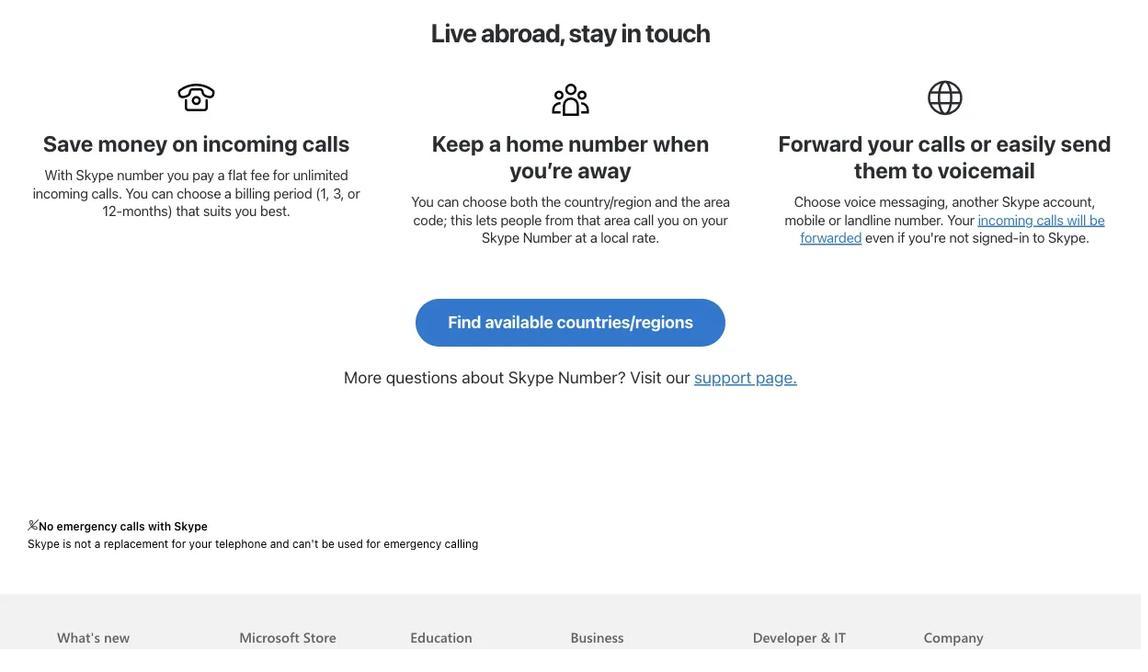 Task type: locate. For each thing, give the bounding box(es) containing it.
skype right about
[[508, 368, 554, 388]]

0 horizontal spatial choose
[[177, 185, 221, 201]]

choose inside the you can choose both the country/region and the area code; this lets people from that area call you on your skype number at a local rate.
[[462, 194, 507, 210]]

not
[[949, 230, 969, 246], [74, 538, 91, 551]]

1 vertical spatial or
[[348, 185, 360, 201]]

incoming up signed-
[[978, 212, 1033, 228]]

skype inside with skype number you pay a flat fee for unlimited incoming calls. you can choose a billing period (1, 3, or 12-months) that suits you best.
[[76, 167, 113, 184]]

area up 'local'
[[604, 212, 630, 228]]

0 horizontal spatial you
[[125, 185, 148, 201]]

(1,
[[316, 185, 330, 201]]

on right call
[[683, 212, 698, 228]]

emergency left calling
[[384, 538, 442, 551]]

0 horizontal spatial and
[[270, 538, 289, 551]]

and left the can't
[[270, 538, 289, 551]]

you down billing
[[235, 203, 257, 219]]

and up rate.
[[655, 194, 678, 210]]

1 vertical spatial your
[[701, 212, 728, 228]]

0 vertical spatial your
[[868, 131, 914, 157]]

for right fee
[[273, 167, 290, 184]]

on inside the you can choose both the country/region and the area code; this lets people from that area call you on your skype number at a local rate.
[[683, 212, 698, 228]]

mobile
[[785, 212, 825, 228]]

be
[[1090, 212, 1105, 228], [322, 538, 335, 551]]

you left pay
[[167, 167, 189, 184]]

support
[[694, 368, 752, 388]]

1 vertical spatial on
[[683, 212, 698, 228]]

1 horizontal spatial and
[[655, 194, 678, 210]]

flat
[[228, 167, 247, 184]]

incoming inside with skype number you pay a flat fee for unlimited incoming calls. you can choose a billing period (1, 3, or 12-months) that suits you best.
[[33, 185, 88, 201]]

signed-
[[972, 230, 1019, 246]]

skype up signed-
[[1002, 194, 1040, 210]]

be left used
[[322, 538, 335, 551]]

messaging,
[[879, 194, 949, 210]]

or up forwarded
[[829, 212, 841, 228]]

you up months)
[[125, 185, 148, 201]]

0 horizontal spatial can
[[151, 185, 173, 201]]

keep a home number when you're away
[[432, 131, 709, 183]]

the up from on the top
[[541, 194, 561, 210]]

on
[[172, 131, 198, 157], [683, 212, 698, 228]]

microsoft store heading
[[239, 595, 388, 650]]

no
[[39, 521, 54, 534]]

on up pay
[[172, 131, 198, 157]]

emergency up is
[[57, 521, 117, 534]]

0 vertical spatial in
[[621, 18, 641, 48]]

calls up voicemail
[[918, 131, 966, 157]]

0 vertical spatial incoming
[[203, 131, 298, 157]]

2 vertical spatial or
[[829, 212, 841, 228]]

replacement
[[104, 538, 168, 551]]

0 horizontal spatial incoming
[[33, 185, 88, 201]]

save
[[43, 131, 93, 157]]

0 horizontal spatial for
[[172, 538, 186, 551]]

can up months)
[[151, 185, 173, 201]]

if
[[898, 230, 905, 246]]

footer resource links element
[[0, 595, 1141, 650]]

more questions about skype number? visit our support page.
[[344, 368, 797, 388]]

that up at
[[577, 212, 601, 228]]

for
[[273, 167, 290, 184], [172, 538, 186, 551], [366, 538, 381, 551]]

1 the from the left
[[541, 194, 561, 210]]

0 horizontal spatial your
[[189, 538, 212, 551]]

1 horizontal spatial choose
[[462, 194, 507, 210]]

that left suits
[[176, 203, 200, 219]]

or
[[970, 131, 992, 157], [348, 185, 360, 201], [829, 212, 841, 228]]

you right call
[[657, 212, 679, 228]]

send
[[1061, 131, 1111, 157]]

0 vertical spatial and
[[655, 194, 678, 210]]

the
[[541, 194, 561, 210], [681, 194, 701, 210]]

be right will on the right of page
[[1090, 212, 1105, 228]]

2 vertical spatial incoming
[[978, 212, 1033, 228]]

with
[[148, 521, 171, 534]]

not down your
[[949, 230, 969, 246]]

questions
[[386, 368, 458, 388]]

voicemail
[[938, 157, 1035, 183]]

2 horizontal spatial for
[[366, 538, 381, 551]]

incoming up fee
[[203, 131, 298, 157]]

for inside with skype number you pay a flat fee for unlimited incoming calls. you can choose a billing period (1, 3, or 12-months) that suits you best.
[[273, 167, 290, 184]]

2 horizontal spatial incoming
[[978, 212, 1033, 228]]

not right is
[[74, 538, 91, 551]]

you
[[167, 167, 189, 184], [235, 203, 257, 219], [657, 212, 679, 228]]

code;
[[413, 212, 447, 228]]

support page. link
[[694, 368, 797, 388]]

to
[[912, 157, 933, 183], [1033, 230, 1045, 246]]

0 horizontal spatial area
[[604, 212, 630, 228]]

or right 3,
[[348, 185, 360, 201]]

used
[[338, 538, 363, 551]]

home
[[506, 131, 564, 157]]

1 horizontal spatial not
[[949, 230, 969, 246]]

or up voicemail
[[970, 131, 992, 157]]

1 horizontal spatial can
[[437, 194, 459, 210]]

1 horizontal spatial area
[[704, 194, 730, 210]]

1 vertical spatial area
[[604, 212, 630, 228]]

billing
[[235, 185, 270, 201]]

2 horizontal spatial you
[[657, 212, 679, 228]]

can up this
[[437, 194, 459, 210]]

skype right the with
[[174, 521, 208, 534]]

calls
[[302, 131, 350, 157], [918, 131, 966, 157], [1037, 212, 1064, 228], [120, 521, 145, 534]]

your inside the you can choose both the country/region and the area code; this lets people from that area call you on your skype number at a local rate.
[[701, 212, 728, 228]]

0 horizontal spatial on
[[172, 131, 198, 157]]

0 vertical spatial or
[[970, 131, 992, 157]]

skype inside the you can choose both the country/region and the area code; this lets people from that area call you on your skype number at a local rate.
[[482, 230, 519, 246]]

you up code;
[[411, 194, 434, 210]]

a right 'keep'
[[489, 131, 501, 157]]

0 horizontal spatial emergency
[[57, 521, 117, 534]]

no emergency calls with skype
[[39, 521, 208, 534]]

easily
[[996, 131, 1056, 157]]

1 horizontal spatial your
[[701, 212, 728, 228]]

skype inside choose voice messaging, another skype account, mobile or landline number. your
[[1002, 194, 1040, 210]]

1 horizontal spatial in
[[1019, 230, 1029, 246]]

0 horizontal spatial the
[[541, 194, 561, 210]]

calls up unlimited
[[302, 131, 350, 157]]

forward
[[778, 131, 863, 157]]

microsoft store
[[239, 628, 336, 647]]

1 horizontal spatial number
[[569, 131, 648, 157]]

1 vertical spatial incoming
[[33, 185, 88, 201]]

to up messaging,
[[912, 157, 933, 183]]

1 horizontal spatial that
[[577, 212, 601, 228]]

2 horizontal spatial your
[[868, 131, 914, 157]]

0 vertical spatial number
[[569, 131, 648, 157]]

education heading
[[410, 595, 560, 650]]

1 horizontal spatial you
[[411, 194, 434, 210]]

to left skype.
[[1033, 230, 1045, 246]]

skype
[[76, 167, 113, 184], [1002, 194, 1040, 210], [482, 230, 519, 246], [508, 368, 554, 388], [174, 521, 208, 534], [28, 538, 60, 551]]

0 horizontal spatial or
[[348, 185, 360, 201]]

skype up calls.
[[76, 167, 113, 184]]

incoming inside incoming calls will be forwarded
[[978, 212, 1033, 228]]

is
[[63, 538, 71, 551]]

skype.
[[1048, 230, 1090, 246]]

incoming
[[203, 131, 298, 157], [33, 185, 88, 201], [978, 212, 1033, 228]]

1 horizontal spatial the
[[681, 194, 701, 210]]

1 horizontal spatial for
[[273, 167, 290, 184]]

1 vertical spatial emergency
[[384, 538, 442, 551]]

a right at
[[590, 230, 597, 246]]

1 vertical spatial to
[[1033, 230, 1045, 246]]

new
[[104, 628, 130, 647]]

0 vertical spatial area
[[704, 194, 730, 210]]

choose
[[177, 185, 221, 201], [462, 194, 507, 210]]

0 vertical spatial to
[[912, 157, 933, 183]]

0 vertical spatial not
[[949, 230, 969, 246]]

your left "telephone"
[[189, 538, 212, 551]]

choose
[[794, 194, 841, 210]]

1 horizontal spatial incoming
[[203, 131, 298, 157]]

0 horizontal spatial that
[[176, 203, 200, 219]]

you're
[[908, 230, 946, 246]]

calls up replacement
[[120, 521, 145, 534]]

calls inside forward your calls or easily send them to voicemail
[[918, 131, 966, 157]]

away
[[578, 157, 632, 183]]

what's new heading
[[57, 595, 217, 650]]

area
[[704, 194, 730, 210], [604, 212, 630, 228]]

0 horizontal spatial number
[[117, 167, 164, 184]]

in left skype.
[[1019, 230, 1029, 246]]

you're
[[510, 157, 573, 183]]

number up away
[[569, 131, 648, 157]]

the down when
[[681, 194, 701, 210]]

calls up skype.
[[1037, 212, 1064, 228]]

choose up lets
[[462, 194, 507, 210]]

area down when
[[704, 194, 730, 210]]

calls.
[[91, 185, 122, 201]]

1 horizontal spatial or
[[829, 212, 841, 228]]

page.
[[756, 368, 797, 388]]

choose voice messaging, another skype account, mobile or landline number. your
[[785, 194, 1096, 228]]

can inside the you can choose both the country/region and the area code; this lets people from that area call you on your skype number at a local rate.
[[437, 194, 459, 210]]

money
[[98, 131, 167, 157]]

1 vertical spatial be
[[322, 538, 335, 551]]

your
[[868, 131, 914, 157], [701, 212, 728, 228], [189, 538, 212, 551]]

pay
[[192, 167, 214, 184]]

number down money
[[117, 167, 164, 184]]

1 horizontal spatial to
[[1033, 230, 1045, 246]]

1 vertical spatial and
[[270, 538, 289, 551]]

education
[[410, 628, 473, 647]]

0 horizontal spatial in
[[621, 18, 641, 48]]

a
[[489, 131, 501, 157], [217, 167, 225, 184], [224, 185, 231, 201], [590, 230, 597, 246], [94, 538, 101, 551]]

in right stay on the top
[[621, 18, 641, 48]]

2 horizontal spatial or
[[970, 131, 992, 157]]

period
[[274, 185, 312, 201]]

incoming down with
[[33, 185, 88, 201]]

skype down lets
[[482, 230, 519, 246]]

for right replacement
[[172, 538, 186, 551]]

that
[[176, 203, 200, 219], [577, 212, 601, 228]]

0 horizontal spatial to
[[912, 157, 933, 183]]

1 horizontal spatial be
[[1090, 212, 1105, 228]]

0 horizontal spatial be
[[322, 538, 335, 551]]

0 vertical spatial be
[[1090, 212, 1105, 228]]

can
[[151, 185, 173, 201], [437, 194, 459, 210]]

fee
[[251, 167, 270, 184]]

even if you're not signed-in to skype.
[[862, 230, 1090, 246]]

a inside the you can choose both the country/region and the area code; this lets people from that area call you on your skype number at a local rate.
[[590, 230, 597, 246]]

1 horizontal spatial emergency
[[384, 538, 442, 551]]

skype down the no
[[28, 538, 60, 551]]

1 horizontal spatial on
[[683, 212, 698, 228]]

number?
[[558, 368, 626, 388]]

or inside choose voice messaging, another skype account, mobile or landline number. your
[[829, 212, 841, 228]]

you can choose both the country/region and the area code; this lets people from that area call you on your skype number at a local rate.
[[411, 194, 730, 246]]

choose down pay
[[177, 185, 221, 201]]

your right call
[[701, 212, 728, 228]]

you inside the you can choose both the country/region and the area code; this lets people from that area call you on your skype number at a local rate.
[[411, 194, 434, 210]]

0 horizontal spatial not
[[74, 538, 91, 551]]

1 vertical spatial number
[[117, 167, 164, 184]]

number.
[[894, 212, 944, 228]]

for right used
[[366, 538, 381, 551]]

choose inside with skype number you pay a flat fee for unlimited incoming calls. you can choose a billing period (1, 3, or 12-months) that suits you best.
[[177, 185, 221, 201]]

your up the them
[[868, 131, 914, 157]]



Task type: vqa. For each thing, say whether or not it's contained in the screenshot.
that within You can choose both the country/region and the area code; this lets people from that area call you on your Skype Number at a local rate.
yes



Task type: describe. For each thing, give the bounding box(es) containing it.
what's new
[[57, 628, 130, 647]]

your inside forward your calls or easily send them to voicemail
[[868, 131, 914, 157]]

3,
[[333, 185, 344, 201]]

voice
[[844, 194, 876, 210]]

skype is not a replacement for your telephone and can't be used for emergency calling
[[28, 538, 478, 551]]

about
[[462, 368, 504, 388]]

calls inside incoming calls will be forwarded
[[1037, 212, 1064, 228]]

0 vertical spatial emergency
[[57, 521, 117, 534]]

or inside forward your calls or easily send them to voicemail
[[970, 131, 992, 157]]

both
[[510, 194, 538, 210]]

developer & it
[[753, 628, 846, 647]]

or inside with skype number you pay a flat fee for unlimited incoming calls. you can choose a billing period (1, 3, or 12-months) that suits you best.
[[348, 185, 360, 201]]

lets
[[476, 212, 497, 228]]

them
[[854, 157, 908, 183]]

what's
[[57, 628, 100, 647]]

microsoft
[[239, 628, 299, 647]]

rate.
[[632, 230, 659, 246]]

company
[[924, 628, 984, 647]]

12-
[[102, 203, 122, 219]]

it
[[834, 628, 846, 647]]

0 vertical spatial on
[[172, 131, 198, 157]]

telephone
[[215, 538, 267, 551]]

number
[[523, 230, 572, 246]]

number inside with skype number you pay a flat fee for unlimited incoming calls. you can choose a billing period (1, 3, or 12-months) that suits you best.
[[117, 167, 164, 184]]

from
[[545, 212, 573, 228]]

be inside incoming calls will be forwarded
[[1090, 212, 1105, 228]]

stay
[[569, 18, 617, 48]]

your
[[947, 212, 975, 228]]

find available countries/regions button
[[416, 299, 725, 347]]

another
[[952, 194, 999, 210]]

when
[[653, 131, 709, 157]]

with skype number you pay a flat fee for unlimited incoming calls. you can choose a billing period (1, 3, or 12-months) that suits you best.
[[33, 167, 360, 219]]

developer & it heading
[[753, 595, 902, 650]]

incoming calls will be forwarded
[[800, 212, 1105, 246]]

and inside the you can choose both the country/region and the area code; this lets people from that area call you on your skype number at a local rate.
[[655, 194, 678, 210]]

keep
[[432, 131, 484, 157]]

a left flat
[[217, 167, 225, 184]]

1 vertical spatial in
[[1019, 230, 1029, 246]]

company heading
[[924, 595, 1073, 650]]

find available countries/regions
[[448, 312, 693, 332]]

this
[[451, 212, 472, 228]]

0 horizontal spatial you
[[167, 167, 189, 184]]

more
[[344, 368, 382, 388]]

visit
[[630, 368, 662, 388]]

suits
[[203, 203, 231, 219]]

will
[[1067, 212, 1086, 228]]

live abroad, stay in touch
[[431, 18, 710, 48]]

store
[[303, 628, 336, 647]]

forwarded
[[800, 230, 862, 246]]

with
[[45, 167, 72, 184]]

1 horizontal spatial you
[[235, 203, 257, 219]]

country/region
[[564, 194, 652, 210]]

you inside the you can choose both the country/region and the area code; this lets people from that area call you on your skype number at a local rate.
[[657, 212, 679, 228]]

a inside 'keep a home number when you're away'
[[489, 131, 501, 157]]

business heading
[[571, 595, 731, 650]]

a right is
[[94, 538, 101, 551]]

to inside forward your calls or easily send them to voicemail
[[912, 157, 933, 183]]

local
[[601, 230, 629, 246]]

can't
[[292, 538, 318, 551]]

incoming calls will be forwarded link
[[800, 212, 1105, 246]]

best.
[[260, 203, 290, 219]]

can inside with skype number you pay a flat fee for unlimited incoming calls. you can choose a billing period (1, 3, or 12-months) that suits you best.
[[151, 185, 173, 201]]

people
[[501, 212, 542, 228]]

unlimited
[[293, 167, 348, 184]]

2 vertical spatial your
[[189, 538, 212, 551]]

that inside with skype number you pay a flat fee for unlimited incoming calls. you can choose a billing period (1, 3, or 12-months) that suits you best.
[[176, 203, 200, 219]]

find
[[448, 312, 481, 332]]

abroad,
[[481, 18, 564, 48]]

at
[[575, 230, 587, 246]]

our
[[666, 368, 690, 388]]

developer
[[753, 628, 817, 647]]

that inside the you can choose both the country/region and the area code; this lets people from that area call you on your skype number at a local rate.
[[577, 212, 601, 228]]

number inside 'keep a home number when you're away'
[[569, 131, 648, 157]]

months)
[[122, 203, 173, 219]]

1 vertical spatial not
[[74, 538, 91, 551]]

touch
[[646, 18, 710, 48]]

2 the from the left
[[681, 194, 701, 210]]

business
[[571, 628, 624, 647]]

call
[[634, 212, 654, 228]]

forward your calls or easily send them to voicemail
[[778, 131, 1111, 183]]

calling
[[445, 538, 478, 551]]

&
[[821, 628, 831, 647]]

countries/regions
[[557, 312, 693, 332]]

live
[[431, 18, 476, 48]]

landline
[[844, 212, 891, 228]]

you inside with skype number you pay a flat fee for unlimited incoming calls. you can choose a billing period (1, 3, or 12-months) that suits you best.
[[125, 185, 148, 201]]

account,
[[1043, 194, 1096, 210]]

a down flat
[[224, 185, 231, 201]]

even
[[865, 230, 894, 246]]

save money on incoming calls
[[43, 131, 350, 157]]



